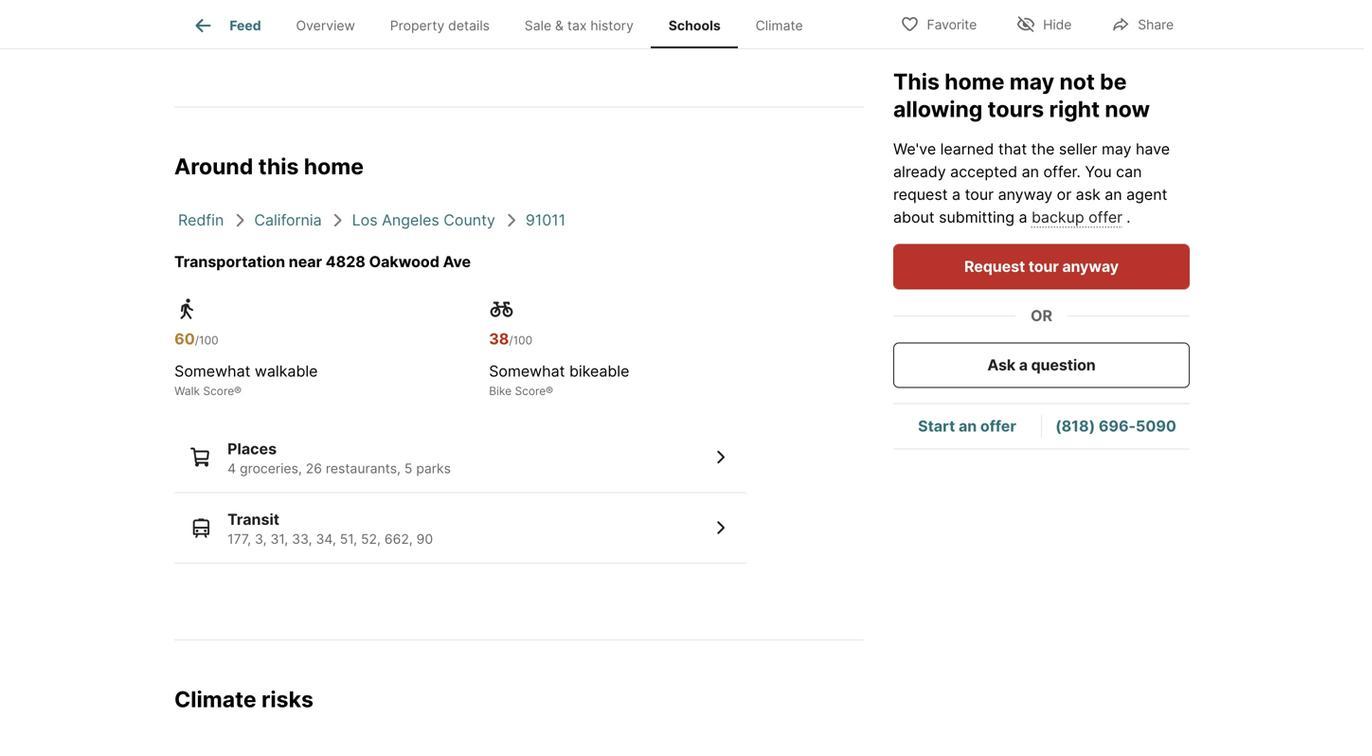 Task type: describe. For each thing, give the bounding box(es) containing it.
seller
[[1060, 140, 1098, 158]]

around
[[174, 153, 253, 180]]

/100 for 60
[[195, 333, 219, 347]]

redfin link
[[178, 211, 224, 229]]

greatschools
[[264, 10, 360, 28]]

we've
[[894, 140, 937, 158]]

33,
[[292, 531, 312, 547]]

38 /100
[[489, 330, 533, 348]]

backup offer .
[[1032, 208, 1131, 227]]

® for bikeable
[[546, 384, 554, 398]]

may inside we've learned that the seller may have already accepted an offer
[[1102, 140, 1132, 158]]

52,
[[361, 531, 381, 547]]

offer inside we've learned that the seller may have already accepted an offer
[[1044, 163, 1077, 181]]

an inside we've learned that the seller may have already accepted an offer
[[1022, 163, 1040, 181]]

provided by greatschools
[[174, 10, 360, 28]]

somewhat for 60
[[175, 362, 251, 380]]

ask
[[1076, 185, 1101, 204]]

california
[[254, 211, 322, 229]]

climate risks
[[174, 686, 314, 713]]

or
[[1058, 185, 1072, 204]]

request tour anyway button
[[894, 244, 1191, 290]]

can
[[1117, 163, 1143, 181]]

los angeles county link
[[352, 211, 496, 229]]

. you can request a tour anyway or ask
[[894, 163, 1143, 204]]

transit
[[228, 510, 280, 529]]

by
[[242, 10, 260, 28]]

los
[[352, 211, 378, 229]]

walkable
[[255, 362, 318, 380]]

los angeles county
[[352, 211, 496, 229]]

may inside this home may not be allowing tours right now
[[1010, 68, 1055, 95]]

around this home
[[174, 153, 364, 180]]

angeles
[[382, 211, 440, 229]]

favorite button
[[885, 4, 994, 43]]

question
[[1032, 356, 1096, 374]]

tax
[[568, 17, 587, 33]]

submitting
[[939, 208, 1015, 227]]

hide
[[1044, 17, 1072, 33]]

hide button
[[1001, 4, 1088, 43]]

score for bikeable
[[515, 384, 546, 398]]

177,
[[228, 531, 251, 547]]

662,
[[385, 531, 413, 547]]

score for walkable
[[203, 384, 234, 398]]

restaurants,
[[326, 460, 401, 477]]

already
[[894, 163, 947, 181]]

tour inside button
[[1029, 257, 1059, 276]]

accepted
[[951, 163, 1018, 181]]

somewhat bikeable bike score ®
[[489, 362, 630, 398]]

property details tab
[[373, 3, 507, 48]]

overview tab
[[279, 3, 373, 48]]

start
[[919, 417, 956, 435]]

home inside this home may not be allowing tours right now
[[945, 68, 1005, 95]]

share
[[1139, 17, 1174, 33]]

schools
[[669, 17, 721, 33]]

near
[[289, 252, 322, 271]]

feed link
[[192, 14, 261, 37]]

that
[[999, 140, 1028, 158]]

backup
[[1032, 208, 1085, 227]]

(818) 696-5090
[[1056, 417, 1177, 435]]

oakwood
[[369, 252, 440, 271]]

groceries,
[[240, 460, 302, 477]]

now
[[1106, 95, 1151, 122]]

5
[[405, 460, 413, 477]]

places 4 groceries, 26 restaurants, 5 parks
[[228, 440, 451, 477]]

bikeable
[[570, 362, 630, 380]]

climate for climate
[[756, 17, 803, 33]]

ask a question
[[988, 356, 1096, 374]]

climate tab
[[739, 3, 821, 48]]

somewhat for 38
[[489, 362, 565, 380]]

allowing
[[894, 95, 983, 122]]

provided
[[174, 10, 238, 28]]

property
[[390, 17, 445, 33]]

ave
[[443, 252, 471, 271]]

not
[[1060, 68, 1096, 95]]

county
[[444, 211, 496, 229]]

overview
[[296, 17, 355, 33]]

request
[[965, 257, 1026, 276]]

sale
[[525, 17, 552, 33]]

have
[[1136, 140, 1171, 158]]

redfin
[[178, 211, 224, 229]]

ask
[[988, 356, 1016, 374]]

3,
[[255, 531, 267, 547]]

60 /100
[[175, 330, 219, 348]]



Task type: vqa. For each thing, say whether or not it's contained in the screenshot.
Saved
no



Task type: locate. For each thing, give the bounding box(es) containing it.
request tour anyway
[[965, 257, 1119, 276]]

a inside button
[[1020, 356, 1028, 374]]

tours
[[988, 95, 1045, 122]]

learned
[[941, 140, 995, 158]]

0 horizontal spatial anyway
[[999, 185, 1053, 204]]

1 vertical spatial anyway
[[1063, 257, 1119, 276]]

0 horizontal spatial somewhat
[[175, 362, 251, 380]]

score right walk
[[203, 384, 234, 398]]

(818) 696-5090 link
[[1056, 417, 1177, 435]]

score inside 'somewhat walkable walk score ®'
[[203, 384, 234, 398]]

tab list containing feed
[[174, 0, 836, 48]]

favorite
[[928, 17, 977, 33]]

0 vertical spatial a
[[953, 185, 961, 204]]

1 vertical spatial tour
[[1029, 257, 1059, 276]]

anyway down we've learned that the seller may have already accepted an offer
[[999, 185, 1053, 204]]

transit 177, 3, 31, 33, 34, 51, 52, 662, 90
[[228, 510, 433, 547]]

1 horizontal spatial tour
[[1029, 257, 1059, 276]]

2 vertical spatial an
[[959, 417, 977, 435]]

(818)
[[1056, 417, 1096, 435]]

a right ask
[[1020, 356, 1028, 374]]

bike
[[489, 384, 512, 398]]

the
[[1032, 140, 1055, 158]]

. down agent
[[1127, 208, 1131, 227]]

0 horizontal spatial ®
[[234, 384, 242, 398]]

1 /100 from the left
[[195, 333, 219, 347]]

696-
[[1099, 417, 1137, 435]]

0 vertical spatial tour
[[965, 185, 994, 204]]

0 vertical spatial offer
[[1044, 163, 1077, 181]]

2 score from the left
[[515, 384, 546, 398]]

anyway down backup offer .
[[1063, 257, 1119, 276]]

/100 up the 'bike'
[[509, 333, 533, 347]]

1 horizontal spatial offer
[[1044, 163, 1077, 181]]

home up the allowing
[[945, 68, 1005, 95]]

an
[[1022, 163, 1040, 181], [1105, 185, 1123, 204], [959, 417, 977, 435]]

0 horizontal spatial an
[[959, 417, 977, 435]]

2 ® from the left
[[546, 384, 554, 398]]

1 horizontal spatial may
[[1102, 140, 1132, 158]]

tour
[[965, 185, 994, 204], [1029, 257, 1059, 276]]

an down the
[[1022, 163, 1040, 181]]

details
[[449, 17, 490, 33]]

® for walkable
[[234, 384, 242, 398]]

we've learned that the seller may have already accepted an offer
[[894, 140, 1171, 181]]

1 vertical spatial a
[[1019, 208, 1028, 227]]

0 horizontal spatial score
[[203, 384, 234, 398]]

climate inside tab
[[756, 17, 803, 33]]

a inside 'agent about submitting a'
[[1019, 208, 1028, 227]]

/100 inside 60 /100
[[195, 333, 219, 347]]

about
[[894, 208, 935, 227]]

this
[[258, 153, 299, 180]]

1 vertical spatial .
[[1127, 208, 1131, 227]]

1 vertical spatial climate
[[174, 686, 257, 713]]

this home may not be allowing tours right now
[[894, 68, 1151, 122]]

0 vertical spatial an
[[1022, 163, 1040, 181]]

1 horizontal spatial ®
[[546, 384, 554, 398]]

property details
[[390, 17, 490, 33]]

home right this
[[304, 153, 364, 180]]

may
[[1010, 68, 1055, 95], [1102, 140, 1132, 158]]

1 horizontal spatial /100
[[509, 333, 533, 347]]

1 vertical spatial an
[[1105, 185, 1123, 204]]

this
[[894, 68, 940, 95]]

1 horizontal spatial home
[[945, 68, 1005, 95]]

places
[[228, 440, 277, 458]]

0 vertical spatial anyway
[[999, 185, 1053, 204]]

a inside . you can request a tour anyway or ask
[[953, 185, 961, 204]]

1 somewhat from the left
[[175, 362, 251, 380]]

5090
[[1137, 417, 1177, 435]]

2 horizontal spatial offer
[[1089, 208, 1123, 227]]

score inside somewhat bikeable bike score ®
[[515, 384, 546, 398]]

90
[[417, 531, 433, 547]]

0 horizontal spatial climate
[[174, 686, 257, 713]]

0 horizontal spatial .
[[1077, 163, 1081, 181]]

tour right the request
[[1029, 257, 1059, 276]]

0 horizontal spatial home
[[304, 153, 364, 180]]

1 horizontal spatial .
[[1127, 208, 1131, 227]]

91011 link
[[526, 211, 566, 229]]

0 horizontal spatial offer
[[981, 417, 1017, 435]]

a up the submitting
[[953, 185, 961, 204]]

1 vertical spatial home
[[304, 153, 364, 180]]

® right the 'bike'
[[546, 384, 554, 398]]

&
[[555, 17, 564, 33]]

provided by greatschools link
[[174, 10, 360, 28]]

agent
[[1127, 185, 1168, 204]]

1 ® from the left
[[234, 384, 242, 398]]

® right walk
[[234, 384, 242, 398]]

history
[[591, 17, 634, 33]]

. left you
[[1077, 163, 1081, 181]]

1 horizontal spatial anyway
[[1063, 257, 1119, 276]]

1 vertical spatial may
[[1102, 140, 1132, 158]]

1 horizontal spatial an
[[1022, 163, 1040, 181]]

may up tours
[[1010, 68, 1055, 95]]

transportation near 4828 oakwood ave
[[174, 252, 471, 271]]

31,
[[271, 531, 288, 547]]

0 vertical spatial may
[[1010, 68, 1055, 95]]

® inside 'somewhat walkable walk score ®'
[[234, 384, 242, 398]]

somewhat walkable walk score ®
[[175, 362, 318, 398]]

right
[[1050, 95, 1101, 122]]

2 vertical spatial offer
[[981, 417, 1017, 435]]

tour up the submitting
[[965, 185, 994, 204]]

anyway inside button
[[1063, 257, 1119, 276]]

0 vertical spatial .
[[1077, 163, 1081, 181]]

4828
[[326, 252, 366, 271]]

91011
[[526, 211, 566, 229]]

0 horizontal spatial may
[[1010, 68, 1055, 95]]

somewhat up walk
[[175, 362, 251, 380]]

somewhat inside somewhat bikeable bike score ®
[[489, 362, 565, 380]]

tour inside . you can request a tour anyway or ask
[[965, 185, 994, 204]]

anyway
[[999, 185, 1053, 204], [1063, 257, 1119, 276]]

climate
[[756, 17, 803, 33], [174, 686, 257, 713]]

26
[[306, 460, 322, 477]]

2 horizontal spatial an
[[1105, 185, 1123, 204]]

. inside . you can request a tour anyway or ask
[[1077, 163, 1081, 181]]

1 vertical spatial offer
[[1089, 208, 1123, 227]]

transportation
[[174, 252, 285, 271]]

somewhat up the 'bike'
[[489, 362, 565, 380]]

a
[[953, 185, 961, 204], [1019, 208, 1028, 227], [1020, 356, 1028, 374]]

sale & tax history tab
[[507, 3, 652, 48]]

tab list
[[174, 0, 836, 48]]

2 vertical spatial a
[[1020, 356, 1028, 374]]

backup offer link
[[1032, 208, 1123, 227]]

share button
[[1096, 4, 1191, 43]]

2 /100 from the left
[[509, 333, 533, 347]]

sale & tax history
[[525, 17, 634, 33]]

parks
[[416, 460, 451, 477]]

schools tab
[[652, 3, 739, 48]]

1 horizontal spatial score
[[515, 384, 546, 398]]

feed
[[230, 17, 261, 33]]

score right the 'bike'
[[515, 384, 546, 398]]

start an offer
[[919, 417, 1017, 435]]

0 vertical spatial climate
[[756, 17, 803, 33]]

you
[[1086, 163, 1112, 181]]

ask a question button
[[894, 343, 1191, 388]]

somewhat
[[175, 362, 251, 380], [489, 362, 565, 380]]

/100 for 38
[[509, 333, 533, 347]]

or
[[1031, 307, 1053, 325]]

offer
[[1044, 163, 1077, 181], [1089, 208, 1123, 227], [981, 417, 1017, 435]]

1 horizontal spatial climate
[[756, 17, 803, 33]]

51,
[[340, 531, 357, 547]]

/100 inside 38 /100
[[509, 333, 533, 347]]

1 horizontal spatial somewhat
[[489, 362, 565, 380]]

may up the can
[[1102, 140, 1132, 158]]

0 horizontal spatial tour
[[965, 185, 994, 204]]

an right start
[[959, 417, 977, 435]]

0 horizontal spatial /100
[[195, 333, 219, 347]]

1 score from the left
[[203, 384, 234, 398]]

climate right the schools
[[756, 17, 803, 33]]

® inside somewhat bikeable bike score ®
[[546, 384, 554, 398]]

60
[[175, 330, 195, 348]]

walk
[[175, 384, 200, 398]]

0 vertical spatial home
[[945, 68, 1005, 95]]

risks
[[262, 686, 314, 713]]

34,
[[316, 531, 336, 547]]

california link
[[254, 211, 322, 229]]

somewhat inside 'somewhat walkable walk score ®'
[[175, 362, 251, 380]]

anyway inside . you can request a tour anyway or ask
[[999, 185, 1053, 204]]

climate left risks
[[174, 686, 257, 713]]

an right ask
[[1105, 185, 1123, 204]]

climate for climate risks
[[174, 686, 257, 713]]

a down . you can request a tour anyway or ask
[[1019, 208, 1028, 227]]

2 somewhat from the left
[[489, 362, 565, 380]]

/100 up walk
[[195, 333, 219, 347]]

be
[[1101, 68, 1127, 95]]

.
[[1077, 163, 1081, 181], [1127, 208, 1131, 227]]



